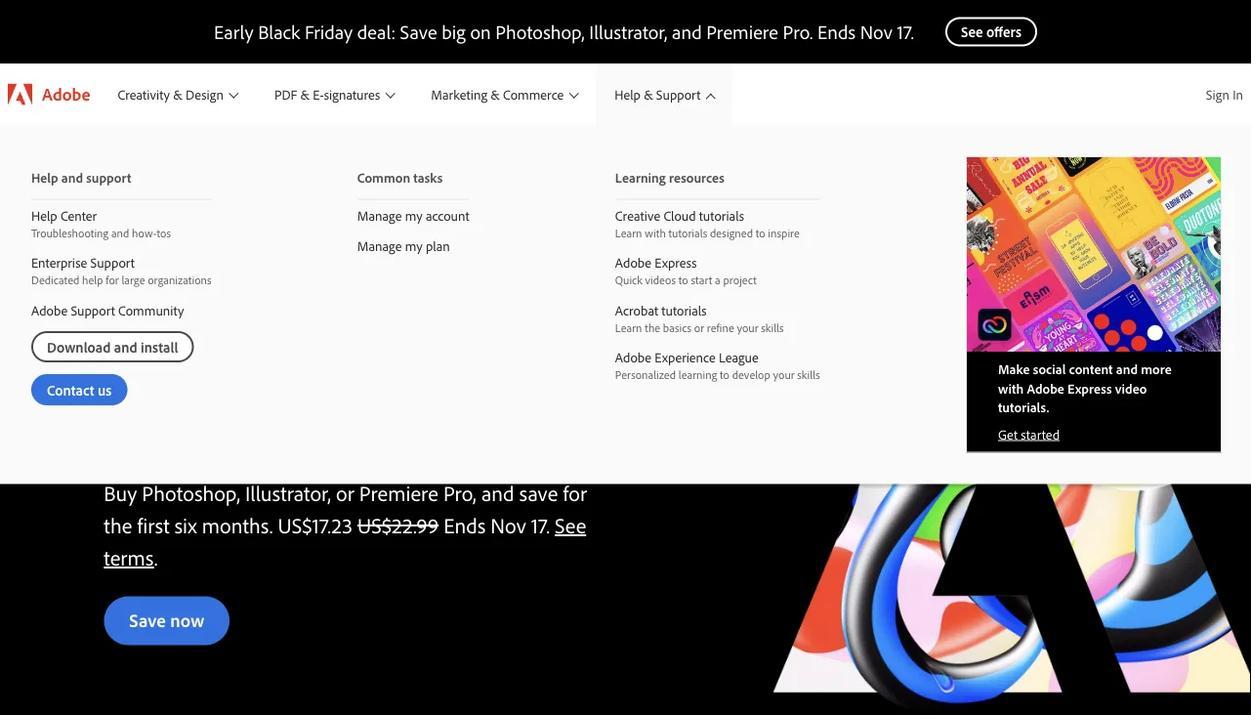 Task type: describe. For each thing, give the bounding box(es) containing it.
0 vertical spatial tutorials
[[699, 207, 745, 224]]

terms
[[104, 543, 154, 571]]

make
[[998, 360, 1030, 377]]

to inside adobe experience league personalized learning to develop your skills
[[720, 367, 730, 382]]

support for enterprise support dedicated help for large organizations
[[90, 254, 135, 271]]

e-
[[313, 86, 324, 103]]

photoshop, inside buy photoshop, illustrator, or premiere pro, and save for the first six months.
[[142, 479, 240, 506]]

learn inside creative cloud tutorials learn with tutorials designed to inspire
[[615, 225, 642, 240]]

save now
[[129, 608, 204, 632]]

skills for adobe experience league
[[798, 367, 820, 382]]

help & support
[[615, 86, 701, 103]]

six
[[175, 511, 197, 538]]

to inside creative cloud tutorials learn with tutorials designed to inspire
[[756, 225, 766, 240]]

adobe for adobe experience league personalized learning to develop your skills
[[615, 349, 652, 366]]

enterprise
[[31, 254, 87, 271]]

deal.
[[435, 353, 522, 407]]

premiere inside buy photoshop, illustrator, or premiere pro, and save for the first six months.
[[359, 479, 438, 506]]

see for see offers
[[961, 22, 983, 41]]

resources
[[669, 169, 725, 186]]

buy
[[104, 479, 137, 506]]

see terms
[[104, 511, 586, 571]]

sign in button
[[1198, 70, 1251, 118]]

and inside make social content and more with adobe express video tutorials.
[[1116, 360, 1138, 377]]

designed
[[710, 225, 753, 240]]

offers
[[987, 22, 1022, 41]]

1 horizontal spatial save
[[400, 19, 437, 44]]

cloud
[[664, 207, 696, 224]]

dedicated
[[31, 273, 79, 287]]

0 vertical spatial nov
[[860, 19, 893, 44]]

us$17.23 element
[[278, 511, 353, 538]]

deal:
[[357, 19, 396, 44]]

regularly at us$22.99 element
[[358, 511, 439, 538]]

creativity & design
[[118, 86, 224, 103]]

pdf & e-signatures button
[[255, 64, 412, 125]]

organizations
[[148, 273, 212, 287]]

& for pdf
[[300, 86, 310, 103]]

with inside creative cloud tutorials learn with tutorials designed to inspire
[[645, 225, 666, 240]]

first
[[137, 511, 170, 538]]

and inside heading
[[61, 169, 83, 186]]

early for early black friday deal. get 25% off.
[[104, 353, 196, 407]]

with inside make social content and more with adobe express video tutorials.
[[998, 380, 1024, 397]]

early black friday deal. get 25% off.
[[104, 353, 522, 461]]

download and install
[[47, 338, 178, 356]]

common tasks heading
[[357, 156, 470, 200]]

to inside the adobe express quick videos to start a project
[[679, 273, 688, 287]]

adobe, inc. image
[[8, 83, 32, 105]]

pdf
[[274, 86, 297, 103]]

social
[[1033, 360, 1066, 377]]

make social content and more with adobe express video tutorials.
[[998, 360, 1172, 416]]

the inside the acrobat tutorials learn the basics or refine your skills
[[645, 320, 661, 335]]

pro.
[[783, 19, 813, 44]]

and inside help center troubleshooting and how-tos
[[111, 225, 129, 240]]

0 horizontal spatial save
[[129, 608, 166, 632]]

content
[[1069, 360, 1113, 377]]

pro,
[[443, 479, 477, 506]]

tos
[[157, 225, 171, 240]]

now
[[170, 608, 204, 632]]

project
[[724, 273, 757, 287]]

save now link
[[104, 596, 230, 645]]

in
[[1233, 85, 1244, 103]]

23
[[332, 511, 353, 538]]

support for adobe support community
[[71, 301, 115, 318]]

marketing
[[431, 86, 488, 103]]

started
[[1021, 426, 1060, 443]]

develop
[[732, 367, 771, 382]]

help & support button
[[595, 64, 732, 125]]

more
[[1141, 360, 1172, 377]]

sign in
[[1206, 85, 1244, 103]]

0 vertical spatial 17.
[[897, 19, 914, 44]]

my for plan
[[405, 238, 423, 255]]

0 horizontal spatial .
[[154, 543, 158, 571]]

contact us
[[47, 380, 112, 399]]

adobe express quick videos to start a project
[[615, 254, 757, 287]]

friday for deal:
[[305, 19, 353, 44]]

0 horizontal spatial 17.
[[531, 511, 550, 538]]

tutorials inside the acrobat tutorials learn the basics or refine your skills
[[662, 301, 707, 318]]

1 us$ from the left
[[278, 511, 312, 538]]

adobe experience league personalized learning to develop your skills
[[615, 349, 820, 382]]

tutorials.
[[998, 399, 1050, 416]]

and inside buy photoshop, illustrator, or premiere pro, and save for the first six months.
[[482, 479, 515, 506]]

personalized
[[615, 367, 676, 382]]

black for get
[[206, 353, 304, 407]]

adobe inside make social content and more with adobe express video tutorials.
[[1027, 380, 1065, 397]]

adobe for adobe
[[42, 83, 90, 105]]

videos
[[645, 273, 676, 287]]

account
[[426, 207, 470, 224]]

skills for acrobat tutorials
[[761, 320, 784, 335]]

2 us$ from the left
[[358, 511, 392, 538]]

adobe link
[[0, 64, 98, 125]]

0 vertical spatial illustrator,
[[589, 19, 668, 44]]

creativity & design button
[[98, 64, 255, 125]]

marketing & commerce button
[[412, 64, 595, 125]]

get inside early black friday deal. get 25% off.
[[104, 406, 168, 461]]

creative cloud tutorials learn with tutorials designed to inspire
[[615, 207, 800, 240]]

22
[[392, 511, 413, 538]]

get inside main element
[[998, 426, 1018, 443]]

enterprise support dedicated help for large organizations
[[31, 254, 212, 287]]

17
[[312, 511, 327, 538]]

signatures
[[324, 86, 380, 103]]

99
[[416, 511, 439, 538]]

see offers
[[961, 22, 1022, 41]]

on
[[470, 19, 491, 44]]

see terms link
[[104, 511, 586, 571]]

quick
[[615, 273, 643, 287]]

adobe support community
[[31, 301, 184, 318]]

or inside the acrobat tutorials learn the basics or refine your skills
[[694, 320, 704, 335]]

help and support
[[31, 169, 131, 186]]

experience
[[655, 349, 716, 366]]

learning resources heading
[[615, 156, 820, 200]]

early for early black friday deal: save big on photoshop, illustrator, and premiere pro. ends nov 17.
[[214, 19, 254, 44]]

help for help and support
[[31, 169, 58, 186]]

0 horizontal spatial ends
[[444, 511, 486, 538]]



Task type: locate. For each thing, give the bounding box(es) containing it.
0 vertical spatial support
[[656, 86, 701, 103]]

4 & from the left
[[644, 86, 653, 103]]

0 vertical spatial friday
[[305, 19, 353, 44]]

0 vertical spatial early
[[214, 19, 254, 44]]

nov down save
[[491, 511, 526, 538]]

contact us link
[[31, 374, 127, 405]]

adobe down social
[[1027, 380, 1065, 397]]

0 vertical spatial skills
[[761, 320, 784, 335]]

save left big
[[400, 19, 437, 44]]

or left refine
[[694, 320, 704, 335]]

marketing & commerce
[[431, 86, 564, 103]]

large
[[122, 273, 145, 287]]

premiere left 'pro.'
[[707, 19, 779, 44]]

0 horizontal spatial or
[[336, 479, 354, 506]]

see left offers
[[961, 22, 983, 41]]

2 horizontal spatial to
[[756, 225, 766, 240]]

support up learning resources
[[656, 86, 701, 103]]

& left e-
[[300, 86, 310, 103]]

or
[[694, 320, 704, 335], [336, 479, 354, 506]]

0 vertical spatial or
[[694, 320, 704, 335]]

my left plan
[[405, 238, 423, 255]]

0 vertical spatial with
[[645, 225, 666, 240]]

& left design
[[173, 86, 182, 103]]

a
[[715, 273, 721, 287]]

friday
[[305, 19, 353, 44], [313, 353, 425, 407]]

1 horizontal spatial nov
[[860, 19, 893, 44]]

1 vertical spatial express
[[1068, 380, 1112, 397]]

help and support heading
[[31, 156, 212, 200]]

skills inside the acrobat tutorials learn the basics or refine your skills
[[761, 320, 784, 335]]

or inside buy photoshop, illustrator, or premiere pro, and save for the first six months.
[[336, 479, 354, 506]]

0 vertical spatial photoshop,
[[496, 19, 585, 44]]

0 horizontal spatial express
[[655, 254, 697, 271]]

0 vertical spatial help
[[615, 86, 641, 103]]

install
[[141, 338, 178, 356]]

your inside the acrobat tutorials learn the basics or refine your skills
[[737, 320, 759, 335]]

0 vertical spatial to
[[756, 225, 766, 240]]

1 horizontal spatial with
[[998, 380, 1024, 397]]

to
[[756, 225, 766, 240], [679, 273, 688, 287], [720, 367, 730, 382]]

1 manage from the top
[[357, 207, 402, 224]]

0 horizontal spatial early
[[104, 353, 196, 407]]

and left how-
[[111, 225, 129, 240]]

1 vertical spatial or
[[336, 479, 354, 506]]

adobe up personalized
[[615, 349, 652, 366]]

3 & from the left
[[491, 86, 500, 103]]

1 vertical spatial to
[[679, 273, 688, 287]]

illustrator,
[[589, 19, 668, 44], [245, 479, 331, 506]]

premiere up regularly at us$22.99 element
[[359, 479, 438, 506]]

0 vertical spatial your
[[737, 320, 759, 335]]

2 vertical spatial help
[[31, 207, 57, 224]]

skills up develop
[[761, 320, 784, 335]]

adobe
[[42, 83, 90, 105], [615, 254, 652, 271], [31, 301, 68, 318], [615, 349, 652, 366], [1027, 380, 1065, 397]]

your for acrobat tutorials
[[737, 320, 759, 335]]

express inside the adobe express quick videos to start a project
[[655, 254, 697, 271]]

17. left see offers link
[[897, 19, 914, 44]]

& inside marketing & commerce 'popup button'
[[491, 86, 500, 103]]

1 horizontal spatial see
[[961, 22, 983, 41]]

community
[[118, 301, 184, 318]]

& for marketing
[[491, 86, 500, 103]]

manage my account link
[[326, 200, 501, 231]]

get down "us"
[[104, 406, 168, 461]]

0 vertical spatial ends
[[818, 19, 856, 44]]

see offers link
[[946, 17, 1038, 46]]

2 manage from the top
[[357, 238, 402, 255]]

get started
[[998, 426, 1060, 443]]

creative
[[615, 207, 661, 224]]

learning resources
[[615, 169, 725, 186]]

2 & from the left
[[300, 86, 310, 103]]

my up manage my plan link
[[405, 207, 423, 224]]

creativity
[[118, 86, 170, 103]]

get started link
[[998, 426, 1060, 443]]

help inside help center troubleshooting and how-tos
[[31, 207, 57, 224]]

1 vertical spatial for
[[563, 479, 587, 506]]

league
[[719, 349, 759, 366]]

1 horizontal spatial the
[[645, 320, 661, 335]]

see
[[961, 22, 983, 41], [555, 511, 586, 538]]

early black friday deal: save big on photoshop, illustrator, and premiere pro. ends nov 17.
[[214, 19, 914, 44]]

support up help in the top of the page
[[90, 254, 135, 271]]

& inside help & support popup button
[[644, 86, 653, 103]]

your right develop
[[773, 367, 795, 382]]

or up 23
[[336, 479, 354, 506]]

0 horizontal spatial get
[[104, 406, 168, 461]]

early up design
[[214, 19, 254, 44]]

1 vertical spatial manage
[[357, 238, 402, 255]]

save
[[519, 479, 558, 506]]

1 vertical spatial skills
[[798, 367, 820, 382]]

0 horizontal spatial see
[[555, 511, 586, 538]]

express inside make social content and more with adobe express video tutorials.
[[1068, 380, 1112, 397]]

manage down manage my account link
[[357, 238, 402, 255]]

my inside manage my plan link
[[405, 238, 423, 255]]

see down save
[[555, 511, 586, 538]]

support
[[656, 86, 701, 103], [90, 254, 135, 271], [71, 301, 115, 318]]

1 & from the left
[[173, 86, 182, 103]]

0 vertical spatial the
[[645, 320, 661, 335]]

1 vertical spatial premiere
[[359, 479, 438, 506]]

1 vertical spatial photoshop,
[[142, 479, 240, 506]]

basics
[[663, 320, 692, 335]]

see inside see terms
[[555, 511, 586, 538]]

ends down pro,
[[444, 511, 486, 538]]

for inside "enterprise support dedicated help for large organizations"
[[106, 273, 119, 287]]

0 vertical spatial express
[[655, 254, 697, 271]]

& up learning
[[644, 86, 653, 103]]

0 vertical spatial for
[[106, 273, 119, 287]]

your right refine
[[737, 320, 759, 335]]

& inside creativity & design popup button
[[173, 86, 182, 103]]

1 horizontal spatial illustrator,
[[589, 19, 668, 44]]

us$ left 23
[[278, 511, 312, 538]]

0 vertical spatial black
[[258, 19, 300, 44]]

adobe support community link
[[0, 294, 243, 325]]

1 vertical spatial the
[[104, 511, 132, 538]]

download
[[47, 338, 111, 356]]

my
[[405, 207, 423, 224], [405, 238, 423, 255]]

manage for manage my account
[[357, 207, 402, 224]]

1 vertical spatial nov
[[491, 511, 526, 538]]

1 horizontal spatial get
[[998, 426, 1018, 443]]

1 horizontal spatial to
[[720, 367, 730, 382]]

1 horizontal spatial us$
[[358, 511, 392, 538]]

0 horizontal spatial your
[[737, 320, 759, 335]]

express up videos
[[655, 254, 697, 271]]

to left start at the right top of the page
[[679, 273, 688, 287]]

2 vertical spatial to
[[720, 367, 730, 382]]

early inside early black friday deal. get 25% off.
[[104, 353, 196, 407]]

support
[[86, 169, 131, 186]]

tasks
[[414, 169, 443, 186]]

manage down common
[[357, 207, 402, 224]]

1 vertical spatial 17.
[[531, 511, 550, 538]]

1 horizontal spatial express
[[1068, 380, 1112, 397]]

0 vertical spatial see
[[961, 22, 983, 41]]

premiere
[[707, 19, 779, 44], [359, 479, 438, 506]]

2 learn from the top
[[615, 320, 642, 335]]

0 horizontal spatial us$
[[278, 511, 312, 538]]

& for creativity
[[173, 86, 182, 103]]

inspire
[[768, 225, 800, 240]]

1 vertical spatial support
[[90, 254, 135, 271]]

1 horizontal spatial ends
[[818, 19, 856, 44]]

black down early black friday deal. get 25% off. image
[[206, 353, 304, 407]]

the down acrobat
[[645, 320, 661, 335]]

1 vertical spatial save
[[129, 608, 166, 632]]

learning
[[615, 169, 666, 186]]

us
[[98, 380, 112, 399]]

0 vertical spatial learn
[[615, 225, 642, 240]]

1 vertical spatial friday
[[313, 353, 425, 407]]

illustrator, up us$17.23 element
[[245, 479, 331, 506]]

1 horizontal spatial 17.
[[897, 19, 914, 44]]

your
[[737, 320, 759, 335], [773, 367, 795, 382]]

& for help
[[644, 86, 653, 103]]

learn down creative
[[615, 225, 642, 240]]

0 vertical spatial my
[[405, 207, 423, 224]]

express down content
[[1068, 380, 1112, 397]]

pdf & e-signatures
[[274, 86, 380, 103]]

2 vertical spatial support
[[71, 301, 115, 318]]

adobe down dedicated
[[31, 301, 68, 318]]

see for see terms
[[555, 511, 586, 538]]

early down community
[[104, 353, 196, 407]]

and up the video
[[1116, 360, 1138, 377]]

adobe inside the adobe express quick videos to start a project
[[615, 254, 652, 271]]

1 vertical spatial tutorials
[[669, 225, 708, 240]]

and left support
[[61, 169, 83, 186]]

your inside adobe experience league personalized learning to develop your skills
[[773, 367, 795, 382]]

for right save
[[563, 479, 587, 506]]

big
[[442, 19, 466, 44]]

0 horizontal spatial the
[[104, 511, 132, 538]]

plan
[[426, 238, 450, 255]]

1 vertical spatial with
[[998, 380, 1024, 397]]

& right marketing
[[491, 86, 500, 103]]

1 vertical spatial black
[[206, 353, 304, 407]]

1 horizontal spatial .
[[327, 511, 332, 538]]

1 vertical spatial your
[[773, 367, 795, 382]]

center
[[60, 207, 97, 224]]

adobe for adobe express quick videos to start a project
[[615, 254, 652, 271]]

design
[[186, 86, 224, 103]]

1 my from the top
[[405, 207, 423, 224]]

support inside help & support popup button
[[656, 86, 701, 103]]

1 horizontal spatial for
[[563, 479, 587, 506]]

photoshop, up the six at left bottom
[[142, 479, 240, 506]]

manage my account
[[357, 207, 470, 224]]

my inside manage my account link
[[405, 207, 423, 224]]

black inside early black friday deal. get 25% off.
[[206, 353, 304, 407]]

skills inside adobe experience league personalized learning to develop your skills
[[798, 367, 820, 382]]

1 horizontal spatial your
[[773, 367, 795, 382]]

and up help & support popup button
[[672, 19, 702, 44]]

save
[[400, 19, 437, 44], [129, 608, 166, 632]]

illustrator, inside buy photoshop, illustrator, or premiere pro, and save for the first six months.
[[245, 479, 331, 506]]

and right pro,
[[482, 479, 515, 506]]

2 vertical spatial tutorials
[[662, 301, 707, 318]]

.
[[327, 511, 332, 538], [413, 511, 416, 538], [154, 543, 158, 571]]

0 horizontal spatial with
[[645, 225, 666, 240]]

ends
[[818, 19, 856, 44], [444, 511, 486, 538]]

with down creative
[[645, 225, 666, 240]]

1 vertical spatial my
[[405, 238, 423, 255]]

ends right 'pro.'
[[818, 19, 856, 44]]

early black friday deal. get 25% off. image
[[104, 267, 334, 330]]

1 vertical spatial see
[[555, 511, 586, 538]]

adobe for adobe support community
[[31, 301, 68, 318]]

1 horizontal spatial photoshop,
[[496, 19, 585, 44]]

1 horizontal spatial skills
[[798, 367, 820, 382]]

for inside buy photoshop, illustrator, or premiere pro, and save for the first six months.
[[563, 479, 587, 506]]

main element
[[0, 64, 1251, 484]]

1 horizontal spatial early
[[214, 19, 254, 44]]

us$
[[278, 511, 312, 538], [358, 511, 392, 538]]

adobe up 'quick'
[[615, 254, 652, 271]]

troubleshooting
[[31, 225, 109, 240]]

save left now at the bottom left of the page
[[129, 608, 166, 632]]

off.
[[267, 406, 323, 461]]

1 vertical spatial early
[[104, 353, 196, 407]]

0 horizontal spatial for
[[106, 273, 119, 287]]

help inside heading
[[31, 169, 58, 186]]

us$ right 23
[[358, 511, 392, 538]]

common
[[357, 169, 410, 186]]

the down buy
[[104, 511, 132, 538]]

my for account
[[405, 207, 423, 224]]

0 horizontal spatial nov
[[491, 511, 526, 538]]

how-
[[132, 225, 157, 240]]

1 horizontal spatial premiere
[[707, 19, 779, 44]]

to left inspire
[[756, 225, 766, 240]]

buy photoshop, illustrator, or premiere pro, and save for the first six months.
[[104, 479, 587, 538]]

adobe inside adobe experience league personalized learning to develop your skills
[[615, 349, 652, 366]]

get
[[104, 406, 168, 461], [998, 426, 1018, 443]]

contact
[[47, 380, 94, 399]]

and inside 'link'
[[114, 338, 137, 356]]

nov right 'pro.'
[[860, 19, 893, 44]]

support inside adobe support community link
[[71, 301, 115, 318]]

skills right develop
[[798, 367, 820, 382]]

17.
[[897, 19, 914, 44], [531, 511, 550, 538]]

& inside pdf & e-signatures dropdown button
[[300, 86, 310, 103]]

1 vertical spatial illustrator,
[[245, 479, 331, 506]]

help
[[82, 273, 103, 287]]

help for help & support
[[615, 86, 641, 103]]

acrobat
[[615, 301, 659, 318]]

friday for deal.
[[313, 353, 425, 407]]

get down tutorials.
[[998, 426, 1018, 443]]

tutorials
[[699, 207, 745, 224], [669, 225, 708, 240], [662, 301, 707, 318]]

17. down save
[[531, 511, 550, 538]]

&
[[173, 86, 182, 103], [300, 86, 310, 103], [491, 86, 500, 103], [644, 86, 653, 103]]

0 vertical spatial save
[[400, 19, 437, 44]]

tutorials up basics
[[662, 301, 707, 318]]

learn down acrobat
[[615, 320, 642, 335]]

support down help in the top of the page
[[71, 301, 115, 318]]

black for save
[[258, 19, 300, 44]]

0 horizontal spatial to
[[679, 273, 688, 287]]

learning
[[679, 367, 717, 382]]

0 vertical spatial manage
[[357, 207, 402, 224]]

illustrator, up help & support
[[589, 19, 668, 44]]

learn inside the acrobat tutorials learn the basics or refine your skills
[[615, 320, 642, 335]]

2 my from the top
[[405, 238, 423, 255]]

1 horizontal spatial or
[[694, 320, 704, 335]]

and left install
[[114, 338, 137, 356]]

1 vertical spatial learn
[[615, 320, 642, 335]]

manage my plan link
[[326, 231, 501, 262]]

photoshop, right the on at the top left of the page
[[496, 19, 585, 44]]

friday inside early black friday deal. get 25% off.
[[313, 353, 425, 407]]

nov
[[860, 19, 893, 44], [491, 511, 526, 538]]

help center troubleshooting and how-tos
[[31, 207, 171, 240]]

support inside "enterprise support dedicated help for large organizations"
[[90, 254, 135, 271]]

help inside popup button
[[615, 86, 641, 103]]

0 horizontal spatial illustrator,
[[245, 479, 331, 506]]

your for adobe experience league
[[773, 367, 795, 382]]

0 vertical spatial premiere
[[707, 19, 779, 44]]

1 vertical spatial ends
[[444, 511, 486, 538]]

download and install link
[[31, 331, 194, 362]]

tutorials up designed
[[699, 207, 745, 224]]

0 horizontal spatial skills
[[761, 320, 784, 335]]

adobe right the "adobe, inc." image
[[42, 83, 90, 105]]

common tasks
[[357, 169, 443, 186]]

with down make at the bottom right
[[998, 380, 1024, 397]]

for right help in the top of the page
[[106, 273, 119, 287]]

to down league
[[720, 367, 730, 382]]

0 horizontal spatial premiere
[[359, 479, 438, 506]]

2 horizontal spatial .
[[413, 511, 416, 538]]

the inside buy photoshop, illustrator, or premiere pro, and save for the first six months.
[[104, 511, 132, 538]]

1 vertical spatial help
[[31, 169, 58, 186]]

months.
[[202, 511, 273, 538]]

manage for manage my plan
[[357, 238, 402, 255]]

photoshop,
[[496, 19, 585, 44], [142, 479, 240, 506]]

0 horizontal spatial photoshop,
[[142, 479, 240, 506]]

tutorials down cloud
[[669, 225, 708, 240]]

manage my plan
[[357, 238, 450, 255]]

1 learn from the top
[[615, 225, 642, 240]]

black up "pdf"
[[258, 19, 300, 44]]



Task type: vqa. For each thing, say whether or not it's contained in the screenshot.
Adobe Acrobat cell for Collaborate Securely with Adobe Acrobat and Microsoft image
no



